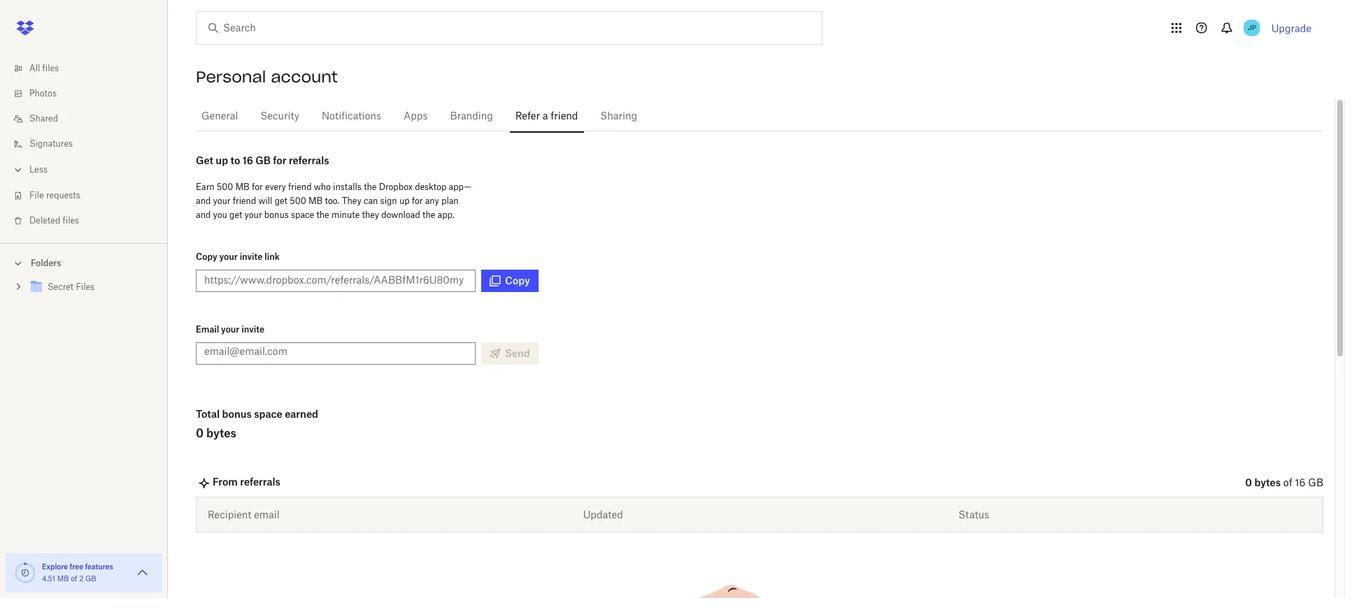 Task type: describe. For each thing, give the bounding box(es) containing it.
upgrade link
[[1272, 22, 1312, 34]]

list containing all files
[[0, 48, 168, 243]]

can
[[364, 196, 378, 206]]

your down will on the left top
[[245, 210, 262, 220]]

copy button
[[481, 270, 538, 292]]

branding
[[450, 112, 493, 122]]

apps tab
[[398, 100, 433, 134]]

2 horizontal spatial for
[[412, 196, 423, 206]]

gb for to
[[256, 155, 271, 167]]

files for deleted files
[[63, 217, 79, 225]]

bonus inside earn 500 mb for every friend who installs the dropbox desktop app— and your friend will get 500 mb too. they can sign up for any plan and you get your bonus space the minute they download the app.
[[264, 210, 289, 220]]

desktop
[[415, 182, 447, 192]]

jp button
[[1241, 17, 1263, 39]]

notifications
[[322, 112, 381, 122]]

general tab
[[196, 100, 244, 134]]

app—
[[449, 182, 471, 192]]

refer a friend
[[515, 112, 578, 122]]

1 horizontal spatial for
[[273, 155, 287, 167]]

bytes inside total bonus space earned 0 bytes
[[206, 427, 236, 441]]

email
[[196, 325, 219, 335]]

0 horizontal spatial referrals
[[240, 476, 280, 488]]

files
[[76, 283, 95, 292]]

secret files
[[48, 283, 95, 292]]

1 horizontal spatial friend
[[288, 182, 312, 192]]

upgrade
[[1272, 22, 1312, 34]]

of inside 0 bytes of 16 gb
[[1284, 479, 1293, 489]]

will
[[258, 196, 272, 206]]

dropbox image
[[11, 14, 39, 42]]

explore
[[42, 563, 68, 572]]

0 vertical spatial get
[[275, 196, 288, 206]]

sign
[[380, 196, 397, 206]]

deleted files link
[[11, 208, 168, 234]]

too.
[[325, 196, 340, 206]]

1 vertical spatial mb
[[309, 196, 323, 206]]

recipient
[[208, 509, 251, 521]]

all files link
[[11, 56, 168, 81]]

recipient email
[[208, 509, 280, 521]]

2
[[79, 577, 83, 584]]

less image
[[11, 163, 25, 177]]

file
[[29, 192, 44, 200]]

updated
[[583, 509, 623, 521]]

mb inside explore free features 4.51 mb of 2 gb
[[57, 577, 69, 584]]

link
[[265, 252, 280, 262]]

who
[[314, 182, 331, 192]]

secret files link
[[28, 278, 157, 297]]

invite for copy your invite link
[[240, 252, 263, 262]]

files for all files
[[42, 64, 59, 73]]

1 vertical spatial 500
[[290, 196, 306, 206]]

1 horizontal spatial referrals
[[289, 155, 329, 167]]

apps
[[404, 112, 428, 122]]

all files
[[29, 64, 59, 73]]

1 vertical spatial for
[[252, 182, 263, 192]]

earn
[[196, 182, 214, 192]]

gb for of
[[1309, 479, 1324, 489]]

secret
[[48, 283, 74, 292]]

0 horizontal spatial get
[[230, 210, 242, 220]]

get
[[196, 155, 213, 167]]

16 for to
[[243, 155, 253, 167]]

quota usage element
[[14, 563, 36, 585]]

0 horizontal spatial friend
[[233, 196, 256, 206]]

refer
[[515, 112, 540, 122]]

copy for copy
[[505, 275, 530, 287]]

personal account
[[196, 67, 338, 87]]

free
[[70, 563, 83, 572]]

1 horizontal spatial the
[[364, 182, 377, 192]]

app.
[[438, 210, 455, 220]]

file requests link
[[11, 183, 168, 208]]

notifications tab
[[316, 100, 387, 134]]

2 horizontal spatial the
[[423, 210, 435, 220]]

of inside explore free features 4.51 mb of 2 gb
[[71, 577, 77, 584]]

earn 500 mb for every friend who installs the dropbox desktop app— and your friend will get 500 mb too. they can sign up for any plan and you get your bonus space the minute they download the app.
[[196, 182, 471, 220]]



Task type: vqa. For each thing, say whether or not it's contained in the screenshot.
rightmost 500
yes



Task type: locate. For each thing, give the bounding box(es) containing it.
for left any at left
[[412, 196, 423, 206]]

invite
[[240, 252, 263, 262], [242, 325, 264, 335]]

bonus inside total bonus space earned 0 bytes
[[222, 409, 252, 420]]

0 horizontal spatial 16
[[243, 155, 253, 167]]

1 vertical spatial 0
[[1246, 477, 1252, 489]]

1 vertical spatial bytes
[[1255, 477, 1281, 489]]

security
[[260, 112, 299, 122]]

1 horizontal spatial gb
[[256, 155, 271, 167]]

0 vertical spatial for
[[273, 155, 287, 167]]

friend left will on the left top
[[233, 196, 256, 206]]

dropbox
[[379, 182, 413, 192]]

2 horizontal spatial friend
[[551, 112, 578, 122]]

1 vertical spatial referrals
[[240, 476, 280, 488]]

16
[[243, 155, 253, 167], [1295, 479, 1306, 489]]

for up will on the left top
[[252, 182, 263, 192]]

folders
[[31, 258, 61, 269]]

for up every
[[273, 155, 287, 167]]

earned
[[285, 409, 318, 420]]

of
[[1284, 479, 1293, 489], [71, 577, 77, 584]]

total bonus space earned 0 bytes
[[196, 409, 318, 441]]

Search text field
[[223, 20, 793, 36]]

you
[[213, 210, 227, 220]]

email your invite
[[196, 325, 264, 335]]

files
[[42, 64, 59, 73], [63, 217, 79, 225]]

the down any at left
[[423, 210, 435, 220]]

space
[[291, 210, 314, 220], [254, 409, 282, 420]]

1 vertical spatial and
[[196, 210, 211, 220]]

your up 'you'
[[213, 196, 231, 206]]

any
[[425, 196, 439, 206]]

the up can at the top left of the page
[[364, 182, 377, 192]]

refer a friend tab
[[510, 100, 584, 134]]

1 and from the top
[[196, 196, 211, 206]]

1 vertical spatial files
[[63, 217, 79, 225]]

0 vertical spatial bytes
[[206, 427, 236, 441]]

shared link
[[11, 106, 168, 132]]

16 inside 0 bytes of 16 gb
[[1295, 479, 1306, 489]]

file requests
[[29, 192, 80, 200]]

up up download
[[399, 196, 410, 206]]

up
[[216, 155, 228, 167], [399, 196, 410, 206]]

space down "who"
[[291, 210, 314, 220]]

0 vertical spatial mb
[[236, 182, 250, 192]]

copy inside button
[[505, 275, 530, 287]]

deleted files
[[29, 217, 79, 225]]

invite right email
[[242, 325, 264, 335]]

friend
[[551, 112, 578, 122], [288, 182, 312, 192], [233, 196, 256, 206]]

space inside earn 500 mb for every friend who installs the dropbox desktop app— and your friend will get 500 mb too. they can sign up for any plan and you get your bonus space the minute they download the app.
[[291, 210, 314, 220]]

files right deleted
[[63, 217, 79, 225]]

2 horizontal spatial mb
[[309, 196, 323, 206]]

1 vertical spatial copy
[[505, 275, 530, 287]]

space left earned
[[254, 409, 282, 420]]

0 vertical spatial friend
[[551, 112, 578, 122]]

0 horizontal spatial space
[[254, 409, 282, 420]]

0 vertical spatial referrals
[[289, 155, 329, 167]]

bonus right "total"
[[222, 409, 252, 420]]

download
[[381, 210, 420, 220]]

a
[[543, 112, 548, 122]]

1 horizontal spatial 0
[[1246, 477, 1252, 489]]

mb down to
[[236, 182, 250, 192]]

0 vertical spatial bonus
[[264, 210, 289, 220]]

files inside deleted files link
[[63, 217, 79, 225]]

1 vertical spatial get
[[230, 210, 242, 220]]

jp
[[1248, 23, 1256, 32]]

email
[[254, 509, 280, 521]]

0 horizontal spatial 0
[[196, 427, 204, 441]]

referrals up "who"
[[289, 155, 329, 167]]

tab list
[[196, 98, 1324, 134]]

1 vertical spatial 16
[[1295, 479, 1306, 489]]

0 vertical spatial 0
[[196, 427, 204, 441]]

gb
[[256, 155, 271, 167], [1309, 479, 1324, 489], [85, 577, 96, 584]]

shared
[[29, 115, 58, 123]]

status
[[959, 509, 990, 521]]

mb down "who"
[[309, 196, 323, 206]]

500 right earn
[[217, 182, 233, 192]]

files right all
[[42, 64, 59, 73]]

get up to 16 gb for referrals
[[196, 155, 329, 167]]

get right 'you'
[[230, 210, 242, 220]]

0 vertical spatial files
[[42, 64, 59, 73]]

0 vertical spatial up
[[216, 155, 228, 167]]

0 horizontal spatial files
[[42, 64, 59, 73]]

and
[[196, 196, 211, 206], [196, 210, 211, 220]]

0 vertical spatial of
[[1284, 479, 1293, 489]]

signatures link
[[11, 132, 168, 157]]

total
[[196, 409, 220, 420]]

1 horizontal spatial of
[[1284, 479, 1293, 489]]

and down earn
[[196, 196, 211, 206]]

1 vertical spatial friend
[[288, 182, 312, 192]]

copy your invite link
[[196, 252, 280, 262]]

copy
[[196, 252, 217, 262], [505, 275, 530, 287]]

2 and from the top
[[196, 210, 211, 220]]

0 inside total bonus space earned 0 bytes
[[196, 427, 204, 441]]

folders button
[[0, 253, 168, 274]]

0 horizontal spatial of
[[71, 577, 77, 584]]

the down too. in the left top of the page
[[317, 210, 329, 220]]

requests
[[46, 192, 80, 200]]

2 vertical spatial for
[[412, 196, 423, 206]]

0 horizontal spatial bytes
[[206, 427, 236, 441]]

1 vertical spatial bonus
[[222, 409, 252, 420]]

0 horizontal spatial copy
[[196, 252, 217, 262]]

personal
[[196, 67, 266, 87]]

mb right 4.51
[[57, 577, 69, 584]]

space inside total bonus space earned 0 bytes
[[254, 409, 282, 420]]

explore free features 4.51 mb of 2 gb
[[42, 563, 113, 584]]

deleted
[[29, 217, 60, 225]]

they
[[342, 196, 361, 206]]

0 vertical spatial and
[[196, 196, 211, 206]]

list
[[0, 48, 168, 243]]

16 for of
[[1295, 479, 1306, 489]]

referrals up email at the left bottom of page
[[240, 476, 280, 488]]

get down every
[[275, 196, 288, 206]]

1 vertical spatial space
[[254, 409, 282, 420]]

bonus
[[264, 210, 289, 220], [222, 409, 252, 420]]

1 horizontal spatial bytes
[[1255, 477, 1281, 489]]

get
[[275, 196, 288, 206], [230, 210, 242, 220]]

account
[[271, 67, 338, 87]]

every
[[265, 182, 286, 192]]

1 horizontal spatial copy
[[505, 275, 530, 287]]

invite left "link"
[[240, 252, 263, 262]]

referrals
[[289, 155, 329, 167], [240, 476, 280, 488]]

0 horizontal spatial 500
[[217, 182, 233, 192]]

1 horizontal spatial files
[[63, 217, 79, 225]]

1 horizontal spatial mb
[[236, 182, 250, 192]]

signatures
[[29, 140, 73, 148]]

plan
[[442, 196, 459, 206]]

branding tab
[[445, 100, 499, 134]]

photos link
[[11, 81, 168, 106]]

friend inside tab
[[551, 112, 578, 122]]

1 horizontal spatial 500
[[290, 196, 306, 206]]

and left 'you'
[[196, 210, 211, 220]]

photos
[[29, 90, 57, 98]]

0 vertical spatial copy
[[196, 252, 217, 262]]

they
[[362, 210, 379, 220]]

sharing
[[601, 112, 637, 122]]

to
[[230, 155, 240, 167]]

0 vertical spatial invite
[[240, 252, 263, 262]]

bonus down will on the left top
[[264, 210, 289, 220]]

friend right a
[[551, 112, 578, 122]]

500
[[217, 182, 233, 192], [290, 196, 306, 206]]

1 horizontal spatial up
[[399, 196, 410, 206]]

1 horizontal spatial 16
[[1295, 479, 1306, 489]]

all
[[29, 64, 40, 73]]

0 horizontal spatial bonus
[[222, 409, 252, 420]]

your down 'you'
[[219, 252, 238, 262]]

the
[[364, 182, 377, 192], [317, 210, 329, 220], [423, 210, 435, 220]]

up inside earn 500 mb for every friend who installs the dropbox desktop app— and your friend will get 500 mb too. they can sign up for any plan and you get your bonus space the minute they download the app.
[[399, 196, 410, 206]]

0 vertical spatial gb
[[256, 155, 271, 167]]

1 vertical spatial of
[[71, 577, 77, 584]]

2 vertical spatial gb
[[85, 577, 96, 584]]

1 horizontal spatial get
[[275, 196, 288, 206]]

500 right will on the left top
[[290, 196, 306, 206]]

gb inside 0 bytes of 16 gb
[[1309, 479, 1324, 489]]

your right email
[[221, 325, 240, 335]]

tab list containing general
[[196, 98, 1324, 134]]

gb inside explore free features 4.51 mb of 2 gb
[[85, 577, 96, 584]]

0 vertical spatial 500
[[217, 182, 233, 192]]

1 vertical spatial up
[[399, 196, 410, 206]]

sharing tab
[[595, 100, 643, 134]]

files inside all files link
[[42, 64, 59, 73]]

0 bytes of 16 gb
[[1246, 477, 1324, 489]]

1 vertical spatial invite
[[242, 325, 264, 335]]

0 horizontal spatial up
[[216, 155, 228, 167]]

1 vertical spatial gb
[[1309, 479, 1324, 489]]

up left to
[[216, 155, 228, 167]]

from
[[213, 476, 238, 488]]

mb
[[236, 182, 250, 192], [309, 196, 323, 206], [57, 577, 69, 584]]

2 vertical spatial mb
[[57, 577, 69, 584]]

invite for email your invite
[[242, 325, 264, 335]]

installs
[[333, 182, 362, 192]]

minute
[[332, 210, 360, 220]]

security tab
[[255, 100, 305, 134]]

Email your invite text field
[[204, 344, 467, 360]]

0 vertical spatial 16
[[243, 155, 253, 167]]

your
[[213, 196, 231, 206], [245, 210, 262, 220], [219, 252, 238, 262], [221, 325, 240, 335]]

0 horizontal spatial gb
[[85, 577, 96, 584]]

2 horizontal spatial gb
[[1309, 479, 1324, 489]]

bytes
[[206, 427, 236, 441], [1255, 477, 1281, 489]]

from referrals
[[213, 476, 280, 488]]

features
[[85, 563, 113, 572]]

1 horizontal spatial space
[[291, 210, 314, 220]]

2 vertical spatial friend
[[233, 196, 256, 206]]

0 vertical spatial space
[[291, 210, 314, 220]]

0 horizontal spatial for
[[252, 182, 263, 192]]

None text field
[[204, 273, 464, 288]]

0 horizontal spatial the
[[317, 210, 329, 220]]

general
[[201, 112, 238, 122]]

4.51
[[42, 577, 55, 584]]

copy for copy your invite link
[[196, 252, 217, 262]]

less
[[29, 166, 48, 174]]

for
[[273, 155, 287, 167], [252, 182, 263, 192], [412, 196, 423, 206]]

0 horizontal spatial mb
[[57, 577, 69, 584]]

friend left "who"
[[288, 182, 312, 192]]

1 horizontal spatial bonus
[[264, 210, 289, 220]]



